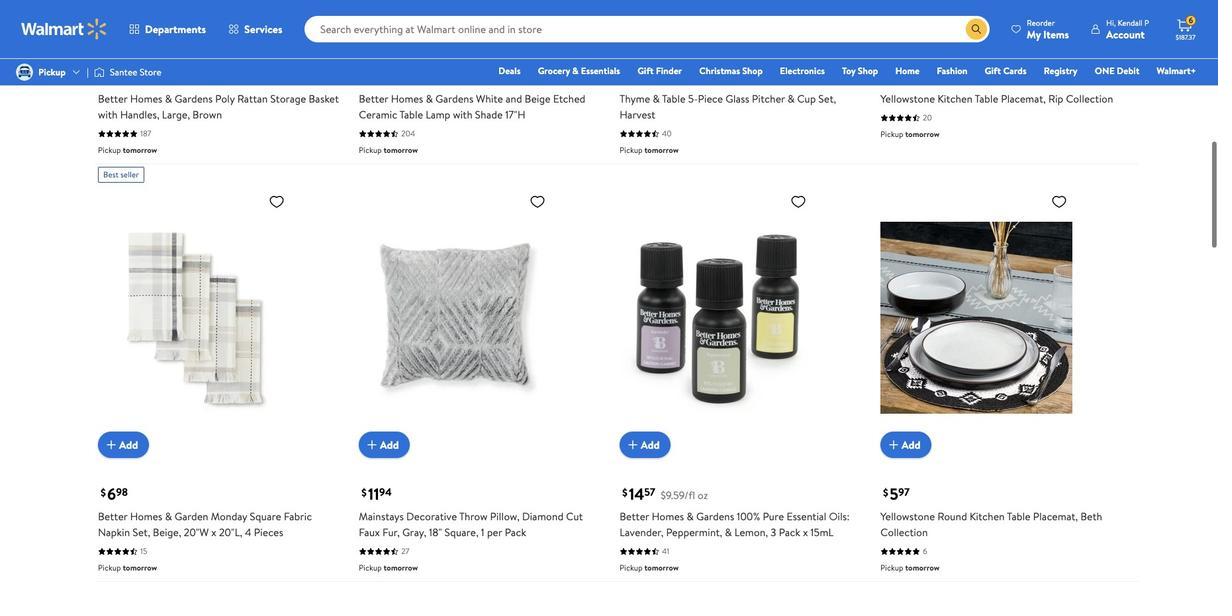 Task type: locate. For each thing, give the bounding box(es) containing it.
registry
[[1044, 64, 1078, 77]]

$ inside the $ 5 97
[[884, 486, 889, 500]]

1 horizontal spatial add to cart image
[[886, 437, 902, 453]]

with inside 29 better homes & gardens white and beige etched ceramic table lamp with shade 17"h
[[453, 107, 473, 122]]

with right the lamp
[[453, 107, 473, 122]]

christmas shop
[[700, 64, 763, 77]]

fur,
[[383, 525, 400, 540]]

yellowstone for 5
[[881, 509, 935, 524]]

table inside thyme & table 5-piece glass pitcher & cup set, harvest
[[662, 91, 686, 106]]

pack inside mainstays decorative throw pillow, diamond cut faux fur, gray, 18" square, 1 per pack
[[505, 525, 527, 540]]

better homes & gardens poly rattan storage basket with handles, large, brown
[[98, 91, 339, 122]]

set, right cup
[[819, 91, 837, 106]]

collection down the $ 5 97
[[881, 525, 928, 540]]

0 vertical spatial set,
[[819, 91, 837, 106]]

add to cart image up the 98
[[103, 437, 119, 453]]

best seller
[[103, 169, 139, 180]]

collection down one
[[1067, 91, 1114, 106]]

0 vertical spatial placemat,
[[1001, 91, 1046, 106]]

$ 14 57 $9.59/fl oz better homes & gardens 100% pure essential oils: lavender, peppermint, & lemon, 3 pack x 15ml
[[620, 483, 850, 540]]

2 horizontal spatial gardens
[[697, 509, 735, 524]]

0 horizontal spatial gardens
[[175, 91, 213, 106]]

1 vertical spatial 6
[[107, 483, 116, 505]]

add for add button on top of 'santee'
[[119, 20, 138, 34]]

per
[[487, 525, 502, 540]]

pieces
[[254, 525, 283, 540]]

gift
[[638, 64, 654, 77], [985, 64, 1002, 77]]

deals
[[499, 64, 521, 77]]

0 horizontal spatial gift
[[638, 64, 654, 77]]

add to cart image for better homes & garden monday square fabric napkin set, beige, 20"w x 20"l, 4 pieces image
[[103, 437, 119, 453]]

$ inside the $ 19 96
[[623, 68, 628, 82]]

add up 94
[[380, 438, 399, 452]]

1 horizontal spatial with
[[453, 107, 473, 122]]

0 vertical spatial yellowstone
[[881, 91, 935, 106]]

2 97 from the top
[[899, 485, 910, 500]]

tomorrow for 97
[[906, 129, 940, 140]]

placemat, inside 'yellowstone round kitchen table placemat, beth collection'
[[1034, 509, 1079, 524]]

add to favorites list, better homes & gardens 100% pure essential oils: lavender, peppermint, & lemon, 3 pack x 15ml image
[[791, 193, 807, 210]]

gardens up the lamp
[[436, 91, 474, 106]]

$ inside $ 11 94
[[362, 486, 367, 500]]

1 shop from the left
[[743, 64, 763, 77]]

tomorrow
[[906, 129, 940, 140], [123, 144, 157, 156], [384, 144, 418, 156], [645, 144, 679, 156], [123, 562, 157, 574], [384, 562, 418, 574], [645, 562, 679, 574], [906, 562, 940, 574]]

 image
[[16, 64, 33, 81]]

with inside better homes & gardens poly rattan storage basket with handles, large, brown
[[98, 107, 118, 122]]

1 horizontal spatial gardens
[[436, 91, 474, 106]]

0 vertical spatial 6
[[1189, 15, 1194, 26]]

$ for 21
[[101, 68, 106, 82]]

pickup tomorrow for 6
[[98, 562, 157, 574]]

x left 20"l,
[[211, 525, 217, 540]]

1 horizontal spatial 6
[[923, 546, 928, 557]]

table
[[662, 91, 686, 106], [975, 91, 999, 106], [400, 107, 423, 122], [1008, 509, 1031, 524]]

1 horizontal spatial x
[[803, 525, 808, 540]]

x inside $ 14 57 $9.59/fl oz better homes & gardens 100% pure essential oils: lavender, peppermint, & lemon, 3 pack x 15ml
[[803, 525, 808, 540]]

x
[[211, 525, 217, 540], [803, 525, 808, 540]]

pack
[[505, 525, 527, 540], [779, 525, 801, 540]]

placemat, left beth at the bottom
[[1034, 509, 1079, 524]]

2 add to cart image from the left
[[886, 437, 902, 453]]

better down 21 in the top left of the page
[[98, 91, 128, 106]]

basket
[[309, 91, 339, 106]]

tomorrow for 11
[[384, 562, 418, 574]]

better up ceramic
[[359, 91, 389, 106]]

$ inside $ 14 57 $9.59/fl oz better homes & gardens 100% pure essential oils: lavender, peppermint, & lemon, 3 pack x 15ml
[[623, 486, 628, 500]]

shop up glass
[[743, 64, 763, 77]]

add up 29
[[380, 20, 399, 34]]

97 inside 5 97
[[899, 67, 910, 82]]

0 vertical spatial kitchen
[[938, 91, 973, 106]]

large,
[[162, 107, 190, 122]]

$ 19 96
[[623, 65, 655, 87]]

5 97
[[890, 65, 910, 87]]

1 vertical spatial yellowstone
[[881, 509, 935, 524]]

1 gift from the left
[[638, 64, 654, 77]]

0 vertical spatial 97
[[899, 67, 910, 82]]

add up gift finder link
[[641, 20, 660, 34]]

beige
[[525, 91, 551, 106]]

add to cart image
[[103, 19, 119, 35], [364, 19, 380, 35], [364, 437, 380, 453], [625, 437, 641, 453]]

0 horizontal spatial pack
[[505, 525, 527, 540]]

gardens inside $ 14 57 $9.59/fl oz better homes & gardens 100% pure essential oils: lavender, peppermint, & lemon, 3 pack x 15ml
[[697, 509, 735, 524]]

& up the lamp
[[426, 91, 433, 106]]

better inside 29 better homes & gardens white and beige etched ceramic table lamp with shade 17"h
[[359, 91, 389, 106]]

better up the napkin
[[98, 509, 128, 524]]

5
[[890, 65, 899, 87], [890, 483, 899, 505]]

better homes & garden monday square fabric napkin set, beige, 20"w x 20"l, 4 pieces image
[[98, 188, 290, 448]]

0 horizontal spatial shop
[[743, 64, 763, 77]]

& up the large,
[[165, 91, 172, 106]]

add button up 'santee'
[[98, 14, 149, 40]]

29
[[368, 65, 386, 87]]

add up '57'
[[641, 438, 660, 452]]

better homes & gardens white and beige etched ceramic table lamp with shade 17"h image
[[359, 0, 551, 30]]

x inside better homes & garden monday square fabric napkin set, beige, 20"w x 20"l, 4 pieces
[[211, 525, 217, 540]]

pickup tomorrow for 21
[[98, 144, 157, 156]]

$ 11 94
[[362, 483, 392, 505]]

2 yellowstone from the top
[[881, 509, 935, 524]]

tomorrow down 15
[[123, 562, 157, 574]]

0 horizontal spatial 6
[[107, 483, 116, 505]]

187
[[140, 128, 151, 139]]

tomorrow down 204
[[384, 144, 418, 156]]

1 vertical spatial 97
[[899, 485, 910, 500]]

departments button
[[118, 13, 217, 45]]

yellowstone inside 'yellowstone round kitchen table placemat, beth collection'
[[881, 509, 935, 524]]

grocery & essentials
[[538, 64, 621, 77]]

1 horizontal spatial set,
[[819, 91, 837, 106]]

1 5 from the top
[[890, 65, 899, 87]]

add up the 98
[[119, 438, 138, 452]]

pure
[[763, 509, 784, 524]]

garden
[[175, 509, 208, 524]]

add button up the $ 5 97
[[881, 432, 932, 458]]

2 horizontal spatial 6
[[1189, 15, 1194, 26]]

mainstays
[[359, 509, 404, 524]]

add up the $ 5 97
[[902, 438, 921, 452]]

walmart+ link
[[1151, 64, 1203, 78]]

1 vertical spatial 5
[[890, 483, 899, 505]]

add to favorites list, yellowstone round kitchen table placemat, beth collection image
[[1052, 193, 1068, 210]]

homes up ceramic
[[391, 91, 424, 106]]

& up beige,
[[165, 509, 172, 524]]

1 97 from the top
[[899, 67, 910, 82]]

add button up 94
[[359, 432, 410, 458]]

cut
[[566, 509, 583, 524]]

services button
[[217, 13, 294, 45]]

grocery
[[538, 64, 570, 77]]

shop right toy
[[858, 64, 879, 77]]

1 horizontal spatial shop
[[858, 64, 879, 77]]

yellowstone
[[881, 91, 935, 106], [881, 509, 935, 524]]

$ inside $ 21 86
[[101, 68, 106, 82]]

$ inside $ 6 98
[[101, 486, 106, 500]]

items
[[1044, 27, 1070, 41]]

6
[[1189, 15, 1194, 26], [107, 483, 116, 505], [923, 546, 928, 557]]

handles,
[[120, 107, 160, 122]]

tomorrow down 27
[[384, 562, 418, 574]]

gardens down oz
[[697, 509, 735, 524]]

2 pack from the left
[[779, 525, 801, 540]]

set, up 15
[[133, 525, 150, 540]]

Walmart Site-Wide search field
[[304, 16, 990, 42]]

1 with from the left
[[98, 107, 118, 122]]

add up 'santee'
[[119, 20, 138, 34]]

2 gift from the left
[[985, 64, 1002, 77]]

& right thyme
[[653, 91, 660, 106]]

tomorrow down 41
[[645, 562, 679, 574]]

add to favorites list, mainstays decorative throw pillow, diamond cut faux fur, gray, 18" square, 1 per pack image
[[530, 193, 546, 210]]

0 vertical spatial 5
[[890, 65, 899, 87]]

tomorrow down 20
[[906, 129, 940, 140]]

add button up gift finder link
[[620, 14, 671, 40]]

round
[[938, 509, 968, 524]]

homes down $9.59/fl
[[652, 509, 684, 524]]

decorative
[[407, 509, 457, 524]]

better up lavender,
[[620, 509, 650, 524]]

pillow,
[[490, 509, 520, 524]]

0 vertical spatial collection
[[1067, 91, 1114, 106]]

tomorrow down the 187
[[123, 144, 157, 156]]

&
[[573, 64, 579, 77], [165, 91, 172, 106], [426, 91, 433, 106], [653, 91, 660, 106], [788, 91, 795, 106], [165, 509, 172, 524], [687, 509, 694, 524], [725, 525, 732, 540]]

homes up handles,
[[130, 91, 163, 106]]

1 add to cart image from the left
[[103, 437, 119, 453]]

pack inside $ 14 57 $9.59/fl oz better homes & gardens 100% pure essential oils: lavender, peppermint, & lemon, 3 pack x 15ml
[[779, 525, 801, 540]]

1 yellowstone from the top
[[881, 91, 935, 106]]

204
[[401, 128, 415, 139]]

better inside better homes & garden monday square fabric napkin set, beige, 20"w x 20"l, 4 pieces
[[98, 509, 128, 524]]

0 horizontal spatial x
[[211, 525, 217, 540]]

1 vertical spatial set,
[[133, 525, 150, 540]]

$ for 14
[[623, 486, 628, 500]]

with
[[98, 107, 118, 122], [453, 107, 473, 122]]

1 horizontal spatial pack
[[779, 525, 801, 540]]

pack down pillow,
[[505, 525, 527, 540]]

pickup for 21
[[98, 144, 121, 156]]

pickup for 5
[[881, 562, 904, 574]]

set, inside thyme & table 5-piece glass pitcher & cup set, harvest
[[819, 91, 837, 106]]

1 vertical spatial kitchen
[[970, 509, 1005, 524]]

services
[[244, 22, 283, 36]]

homes inside $ 14 57 $9.59/fl oz better homes & gardens 100% pure essential oils: lavender, peppermint, & lemon, 3 pack x 15ml
[[652, 509, 684, 524]]

poly
[[215, 91, 235, 106]]

yellowstone down 5 97
[[881, 91, 935, 106]]

1 pack from the left
[[505, 525, 527, 540]]

better
[[98, 91, 128, 106], [359, 91, 389, 106], [98, 509, 128, 524], [620, 509, 650, 524]]

yellowstone down the $ 5 97
[[881, 509, 935, 524]]

2 with from the left
[[453, 107, 473, 122]]

add button
[[98, 14, 149, 40], [359, 14, 410, 40], [620, 14, 671, 40], [881, 14, 932, 40], [98, 432, 149, 458], [359, 432, 410, 458], [620, 432, 671, 458], [881, 432, 932, 458]]

18"
[[429, 525, 442, 540]]

$ for 19
[[623, 68, 628, 82]]

homes up beige,
[[130, 509, 163, 524]]

add for add button above the $ 5 97
[[902, 438, 921, 452]]

kitchen right round
[[970, 509, 1005, 524]]

placemat, down cards
[[1001, 91, 1046, 106]]

add to cart image
[[103, 437, 119, 453], [886, 437, 902, 453]]

2 vertical spatial 6
[[923, 546, 928, 557]]

add to cart image up 29
[[364, 19, 380, 35]]

gift for gift cards
[[985, 64, 1002, 77]]

2 shop from the left
[[858, 64, 879, 77]]

6 for 6 $187.37
[[1189, 15, 1194, 26]]

christmas
[[700, 64, 741, 77]]

tomorrow for 21
[[123, 144, 157, 156]]

reorder
[[1027, 17, 1056, 28]]

tomorrow down 40
[[645, 144, 679, 156]]

6 inside 6 $187.37
[[1189, 15, 1194, 26]]

 image
[[94, 66, 105, 79]]

0 horizontal spatial with
[[98, 107, 118, 122]]

94
[[379, 485, 392, 500]]

faux
[[359, 525, 380, 540]]

pickup
[[38, 66, 66, 79], [881, 129, 904, 140], [98, 144, 121, 156], [359, 144, 382, 156], [620, 144, 643, 156], [98, 562, 121, 574], [359, 562, 382, 574], [620, 562, 643, 574], [881, 562, 904, 574]]

departments
[[145, 22, 206, 36]]

tomorrow down round
[[906, 562, 940, 574]]

yellowstone for 97
[[881, 91, 935, 106]]

97 inside the $ 5 97
[[899, 485, 910, 500]]

toy
[[843, 64, 856, 77]]

rattan
[[237, 91, 268, 106]]

pickup for 11
[[359, 562, 382, 574]]

kitchen down fashion link
[[938, 91, 973, 106]]

0 horizontal spatial collection
[[881, 525, 928, 540]]

add to cart image up 'santee'
[[103, 19, 119, 35]]

cup
[[798, 91, 816, 106]]

kitchen
[[938, 91, 973, 106], [970, 509, 1005, 524]]

0 horizontal spatial set,
[[133, 525, 150, 540]]

pack right 3
[[779, 525, 801, 540]]

2 5 from the top
[[890, 483, 899, 505]]

best
[[103, 169, 119, 180]]

1 horizontal spatial gift
[[985, 64, 1002, 77]]

$ 21 86
[[101, 65, 133, 87]]

gift for gift finder
[[638, 64, 654, 77]]

$ for 5
[[884, 486, 889, 500]]

pickup tomorrow for 5
[[881, 562, 940, 574]]

gardens
[[175, 91, 213, 106], [436, 91, 474, 106], [697, 509, 735, 524]]

x down essential
[[803, 525, 808, 540]]

mainstays decorative throw pillow, diamond cut faux fur, gray, 18" square, 1 per pack image
[[359, 188, 551, 448]]

yellowstone kitchen table placemat, rip collection image
[[881, 0, 1073, 30]]

0 horizontal spatial add to cart image
[[103, 437, 119, 453]]

glass
[[726, 91, 750, 106]]

with left handles,
[[98, 107, 118, 122]]

pickup tomorrow for $9.59/fl oz
[[620, 562, 679, 574]]

gardens up the brown
[[175, 91, 213, 106]]

collection
[[1067, 91, 1114, 106], [881, 525, 928, 540]]

peppermint,
[[666, 525, 723, 540]]

reorder my items
[[1027, 17, 1070, 41]]

add to cart image up the $ 5 97
[[886, 437, 902, 453]]

15
[[140, 546, 147, 557]]

$ for 6
[[101, 486, 106, 500]]

homes inside better homes & gardens poly rattan storage basket with handles, large, brown
[[130, 91, 163, 106]]

2 x from the left
[[803, 525, 808, 540]]

5-
[[689, 91, 698, 106]]

1 vertical spatial collection
[[881, 525, 928, 540]]

pickup tomorrow for 19
[[620, 144, 679, 156]]

registry link
[[1038, 64, 1084, 78]]

1 x from the left
[[211, 525, 217, 540]]

1 vertical spatial placemat,
[[1034, 509, 1079, 524]]



Task type: describe. For each thing, give the bounding box(es) containing it.
86
[[121, 67, 133, 82]]

17"h
[[506, 107, 526, 122]]

hi,
[[1107, 17, 1116, 28]]

19
[[629, 65, 644, 87]]

$ 6 98
[[101, 483, 128, 505]]

$ for 11
[[362, 486, 367, 500]]

essentials
[[581, 64, 621, 77]]

collection inside 'yellowstone round kitchen table placemat, beth collection'
[[881, 525, 928, 540]]

tomorrow for 6
[[123, 562, 157, 574]]

better homes & garden monday square fabric napkin set, beige, 20"w x 20"l, 4 pieces
[[98, 509, 312, 540]]

gray,
[[403, 525, 427, 540]]

$187.37
[[1176, 32, 1196, 42]]

add to favorites list, better homes & garden monday square fabric napkin set, beige, 20"w x 20"l, 4 pieces image
[[269, 193, 285, 210]]

add for add button above 94
[[380, 438, 399, 452]]

add button up '57'
[[620, 432, 671, 458]]

pickup for $9.59/fl oz
[[620, 562, 643, 574]]

Search search field
[[304, 16, 990, 42]]

electronics
[[780, 64, 825, 77]]

lamp
[[426, 107, 451, 122]]

pickup tomorrow for 11
[[359, 562, 418, 574]]

add to cart image up 11 at the bottom of page
[[364, 437, 380, 453]]

rip
[[1049, 91, 1064, 106]]

shop for christmas shop
[[743, 64, 763, 77]]

home
[[896, 64, 920, 77]]

santee
[[110, 66, 138, 79]]

3
[[771, 525, 777, 540]]

toy shop link
[[837, 64, 885, 78]]

tomorrow for 19
[[645, 144, 679, 156]]

fashion
[[937, 64, 968, 77]]

one debit
[[1095, 64, 1140, 77]]

harvest
[[620, 107, 656, 122]]

add button up 29
[[359, 14, 410, 40]]

& left cup
[[788, 91, 795, 106]]

11
[[368, 483, 379, 505]]

homes inside better homes & garden monday square fabric napkin set, beige, 20"w x 20"l, 4 pieces
[[130, 509, 163, 524]]

add button up the 98
[[98, 432, 149, 458]]

1
[[481, 525, 485, 540]]

& right grocery
[[573, 64, 579, 77]]

table inside 'yellowstone round kitchen table placemat, beth collection'
[[1008, 509, 1031, 524]]

add for add button above the 98
[[119, 438, 138, 452]]

homes inside 29 better homes & gardens white and beige etched ceramic table lamp with shade 17"h
[[391, 91, 424, 106]]

$9.59/fl
[[661, 488, 695, 503]]

6 $187.37
[[1176, 15, 1196, 42]]

yellowstone kitchen table placemat, rip collection
[[881, 91, 1114, 106]]

set, inside better homes & garden monday square fabric napkin set, beige, 20"w x 20"l, 4 pieces
[[133, 525, 150, 540]]

electronics link
[[774, 64, 831, 78]]

1 horizontal spatial collection
[[1067, 91, 1114, 106]]

yellowstone round kitchen table placemat, beth collection
[[881, 509, 1103, 540]]

add to cart image for yellowstone round kitchen table placemat, beth collection image
[[886, 437, 902, 453]]

lemon,
[[735, 525, 769, 540]]

p
[[1145, 17, 1150, 28]]

29 better homes & gardens white and beige etched ceramic table lamp with shade 17"h
[[359, 65, 586, 122]]

add for add button on top of 29
[[380, 20, 399, 34]]

fabric
[[284, 509, 312, 524]]

add for add button on top of '57'
[[641, 438, 660, 452]]

kendall
[[1118, 17, 1143, 28]]

pickup tomorrow for 97
[[881, 129, 940, 140]]

square
[[250, 509, 281, 524]]

tomorrow for $9.59/fl oz
[[645, 562, 679, 574]]

15ml
[[811, 525, 834, 540]]

thyme
[[620, 91, 651, 106]]

6 for 6
[[923, 546, 928, 557]]

better inside $ 14 57 $9.59/fl oz better homes & gardens 100% pure essential oils: lavender, peppermint, & lemon, 3 pack x 15ml
[[620, 509, 650, 524]]

add button up home link
[[881, 14, 932, 40]]

my
[[1027, 27, 1041, 41]]

deals link
[[493, 64, 527, 78]]

walmart image
[[21, 19, 107, 40]]

thyme & table 5-piece glass pitcher & cup set, harvest image
[[620, 0, 812, 30]]

& inside better homes & gardens poly rattan storage basket with handles, large, brown
[[165, 91, 172, 106]]

christmas shop link
[[694, 64, 769, 78]]

lavender,
[[620, 525, 664, 540]]

57
[[645, 485, 656, 500]]

table inside 29 better homes & gardens white and beige etched ceramic table lamp with shade 17"h
[[400, 107, 423, 122]]

santee store
[[110, 66, 162, 79]]

100%
[[737, 509, 761, 524]]

kitchen inside 'yellowstone round kitchen table placemat, beth collection'
[[970, 509, 1005, 524]]

better homes & gardens 100% pure essential oils: lavender, peppermint, & lemon, 3 pack x 15ml image
[[620, 188, 812, 448]]

brown
[[193, 107, 222, 122]]

oz
[[698, 488, 708, 503]]

search icon image
[[972, 24, 982, 34]]

better homes & gardens poly rattan storage basket with handles, large, brown image
[[98, 0, 290, 30]]

& up peppermint,
[[687, 509, 694, 524]]

gardens inside 29 better homes & gardens white and beige etched ceramic table lamp with shade 17"h
[[436, 91, 474, 106]]

shade
[[475, 107, 503, 122]]

gardens inside better homes & gardens poly rattan storage basket with handles, large, brown
[[175, 91, 213, 106]]

pickup for 97
[[881, 129, 904, 140]]

& left lemon,
[[725, 525, 732, 540]]

grocery & essentials link
[[532, 64, 627, 78]]

hi, kendall p account
[[1107, 17, 1150, 41]]

better inside better homes & gardens poly rattan storage basket with handles, large, brown
[[98, 91, 128, 106]]

yellowstone round kitchen table placemat, beth collection image
[[881, 188, 1073, 448]]

piece
[[698, 91, 723, 106]]

walmart+
[[1157, 64, 1197, 77]]

gift finder link
[[632, 64, 688, 78]]

20"l,
[[219, 525, 243, 540]]

shop for toy shop
[[858, 64, 879, 77]]

& inside better homes & garden monday square fabric napkin set, beige, 20"w x 20"l, 4 pieces
[[165, 509, 172, 524]]

40
[[662, 128, 672, 139]]

tomorrow for 5
[[906, 562, 940, 574]]

add up home link
[[902, 20, 921, 34]]

14
[[629, 483, 645, 505]]

add to cart image up 14
[[625, 437, 641, 453]]

diamond
[[522, 509, 564, 524]]

thyme & table 5-piece glass pitcher & cup set, harvest
[[620, 91, 837, 122]]

27
[[401, 546, 410, 557]]

throw
[[459, 509, 488, 524]]

one debit link
[[1089, 64, 1146, 78]]

one
[[1095, 64, 1115, 77]]

pickup for 6
[[98, 562, 121, 574]]

ceramic
[[359, 107, 398, 122]]

pickup for 19
[[620, 144, 643, 156]]

98
[[116, 485, 128, 500]]

gift finder
[[638, 64, 682, 77]]

96
[[644, 67, 655, 82]]

store
[[140, 66, 162, 79]]

etched
[[553, 91, 586, 106]]

mainstays decorative throw pillow, diamond cut faux fur, gray, 18" square, 1 per pack
[[359, 509, 583, 540]]

& inside 29 better homes & gardens white and beige etched ceramic table lamp with shade 17"h
[[426, 91, 433, 106]]

4
[[245, 525, 252, 540]]

gift cards link
[[979, 64, 1033, 78]]

cards
[[1004, 64, 1027, 77]]

napkin
[[98, 525, 130, 540]]



Task type: vqa. For each thing, say whether or not it's contained in the screenshot.
2nd Yellowstone
yes



